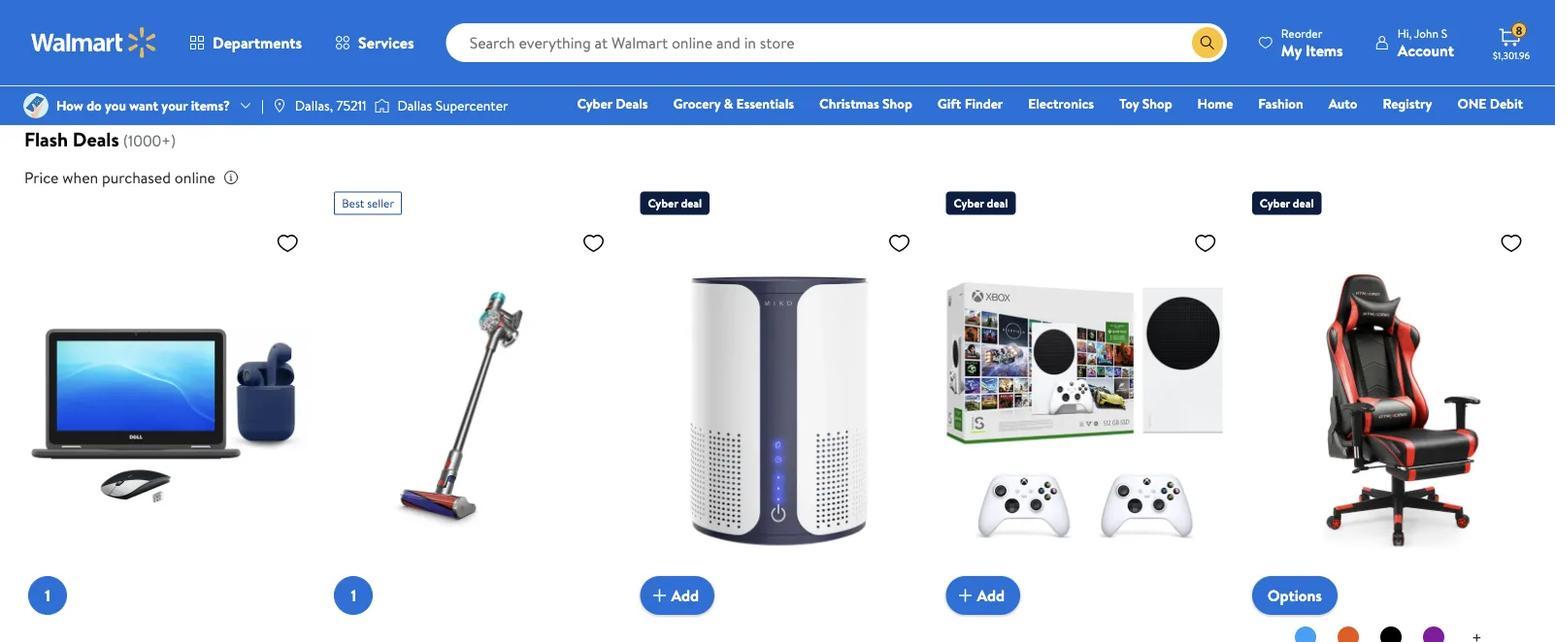 Task type: vqa. For each thing, say whether or not it's contained in the screenshot.
Options link
yes



Task type: locate. For each thing, give the bounding box(es) containing it.
purchased
[[102, 167, 171, 188]]

shop inside 'link'
[[883, 94, 913, 113]]

legal information image
[[223, 170, 239, 185]]

2 cyber deal from the left
[[954, 195, 1008, 212]]

do
[[87, 96, 102, 115]]

price
[[24, 167, 59, 188]]

miko home air purifier with multiple speeds timer true hepa filter to safely remove dust, pollen, allergens, odor - 400 sqft coverage image
[[640, 223, 919, 600]]

gtracing gaming chair office chair pu leather with footrest & adjustable headrest, red image
[[1253, 223, 1532, 600]]

3 cyber deal from the left
[[1260, 195, 1315, 212]]

christmas shop
[[820, 94, 913, 113]]

0 horizontal spatial add button
[[640, 577, 715, 616]]

0 horizontal spatial add
[[671, 585, 699, 607]]

1 group from the left
[[551, 0, 1001, 57]]

reorder my items
[[1282, 25, 1344, 61]]

1 horizontal spatial group
[[1047, 0, 1497, 57]]

&
[[724, 94, 733, 113]]

2 horizontal spatial deal
[[1293, 195, 1315, 212]]

deals down do
[[73, 125, 119, 153]]

how do you want your items?
[[56, 96, 230, 115]]

departments button
[[173, 19, 319, 66]]

add to cart image
[[648, 584, 671, 608]]

christmas shop link
[[811, 93, 922, 114]]

departments
[[213, 32, 302, 53]]

1 button for dyson v8 absolute cordless vacuum | silver/nickel | new image
[[334, 577, 373, 616]]

1 vertical spatial deals
[[73, 125, 119, 153]]

one
[[1458, 94, 1487, 113]]

flash deals (1000+)
[[24, 125, 176, 153]]

 image left how
[[23, 93, 49, 118]]

services
[[358, 32, 414, 53]]

 image right 75211
[[374, 96, 390, 116]]

shop right christmas
[[883, 94, 913, 113]]

2 shop from the left
[[1143, 94, 1173, 113]]

Search search field
[[446, 23, 1227, 62]]

gift
[[938, 94, 962, 113]]

electronics link
[[1020, 93, 1103, 114]]

deals left "grocery"
[[616, 94, 648, 113]]

deals
[[616, 94, 648, 113], [73, 125, 119, 153]]

1 horizontal spatial deal
[[987, 195, 1008, 212]]

shop for christmas shop
[[883, 94, 913, 113]]

0 horizontal spatial 1
[[45, 585, 50, 607]]

0 horizontal spatial  image
[[23, 93, 49, 118]]

0 horizontal spatial cyber deal
[[648, 195, 702, 212]]

1 shop from the left
[[883, 94, 913, 113]]

auto link
[[1321, 93, 1367, 114]]

1 button
[[28, 577, 67, 616], [334, 577, 373, 616]]

0 horizontal spatial 1 button
[[28, 577, 67, 616]]

add
[[671, 585, 699, 607], [978, 585, 1005, 607]]

2 horizontal spatial cyber deal
[[1260, 195, 1315, 212]]

group
[[551, 0, 1001, 57], [1047, 0, 1497, 57]]

shop right toy
[[1143, 94, 1173, 113]]

add to cart image
[[954, 584, 978, 608]]

deal for xbox series s + xbox wireless controller robot white + 3 month game pass image
[[987, 195, 1008, 212]]

cyber deal
[[648, 195, 702, 212], [954, 195, 1008, 212], [1260, 195, 1315, 212]]

shop inside "link"
[[1143, 94, 1173, 113]]

finder
[[965, 94, 1004, 113]]

shop
[[883, 94, 913, 113], [1143, 94, 1173, 113]]

1 horizontal spatial 1
[[351, 585, 356, 607]]

2 add from the left
[[978, 585, 1005, 607]]

christmas
[[820, 94, 880, 113]]

1 horizontal spatial cyber deal
[[954, 195, 1008, 212]]

1 1 from the left
[[45, 585, 50, 607]]

1 horizontal spatial  image
[[374, 96, 390, 116]]

$1,301.96
[[1494, 49, 1531, 62]]

dyson v8 absolute cordless vacuum | silver/nickel | new image
[[334, 223, 613, 600]]

walmart+
[[1466, 121, 1524, 140]]

search icon image
[[1200, 35, 1216, 51]]

2 deal from the left
[[987, 195, 1008, 212]]

items?
[[191, 96, 230, 115]]

0 horizontal spatial shop
[[883, 94, 913, 113]]

1 horizontal spatial add button
[[947, 577, 1021, 616]]

1 1 button from the left
[[28, 577, 67, 616]]

deal
[[681, 195, 702, 212], [987, 195, 1008, 212], [1293, 195, 1315, 212]]

add button
[[640, 577, 715, 616], [947, 577, 1021, 616]]

0 horizontal spatial group
[[551, 0, 1001, 57]]

cyber
[[577, 94, 613, 113], [648, 195, 678, 212], [954, 195, 985, 212], [1260, 195, 1291, 212]]

electronics
[[1029, 94, 1095, 113]]

1 horizontal spatial 1 button
[[334, 577, 373, 616]]

1
[[45, 585, 50, 607], [351, 585, 356, 607]]

(1000+)
[[123, 130, 176, 151]]

2 add button from the left
[[947, 577, 1021, 616]]

cyber deals
[[577, 94, 648, 113]]

1 for dyson v8 absolute cordless vacuum | silver/nickel | new image
[[351, 585, 356, 607]]

0 horizontal spatial deal
[[681, 195, 702, 212]]

1 horizontal spatial deals
[[616, 94, 648, 113]]

supercenter
[[436, 96, 508, 115]]

add to favorites list, xbox series s + xbox wireless controller robot white + 3 month game pass image
[[1194, 231, 1218, 255]]

dallas, 75211
[[295, 96, 367, 115]]

gift finder
[[938, 94, 1004, 113]]

 image
[[23, 93, 49, 118], [374, 96, 390, 116]]

grocery
[[674, 94, 721, 113]]

|
[[261, 96, 264, 115]]

best seller
[[342, 195, 394, 212]]

 image
[[272, 98, 287, 114]]

auto
[[1329, 94, 1358, 113]]

1 horizontal spatial add
[[978, 585, 1005, 607]]

grocery & essentials link
[[665, 93, 803, 114]]

1 deal from the left
[[681, 195, 702, 212]]

1 add button from the left
[[640, 577, 715, 616]]

fashion
[[1259, 94, 1304, 113]]

3 deal from the left
[[1293, 195, 1315, 212]]

add to favorites list, miko home air purifier with multiple speeds timer true hepa filter to safely remove dust, pollen, allergens, odor - 400 sqft coverage image
[[888, 231, 912, 255]]

0 horizontal spatial deals
[[73, 125, 119, 153]]

1 add from the left
[[671, 585, 699, 607]]

1 horizontal spatial shop
[[1143, 94, 1173, 113]]

walmart+ link
[[1457, 120, 1533, 141]]

fashion link
[[1250, 93, 1313, 114]]

account
[[1398, 39, 1455, 61]]

2 group from the left
[[1047, 0, 1497, 57]]

 image for how do you want your items?
[[23, 93, 49, 118]]

2 1 button from the left
[[334, 577, 373, 616]]

1 button for open box | dell chromebook | newest os | 11.6-inch | intel celeron | 4gb ram 16gb | bundle: wireless mouse, bluetooth/wireless airbuds by certified 2 day express image at left
[[28, 577, 67, 616]]

price when purchased online
[[24, 167, 216, 188]]

1 cyber deal from the left
[[648, 195, 702, 212]]

0 vertical spatial deals
[[616, 94, 648, 113]]

gift finder link
[[929, 93, 1012, 114]]

2 1 from the left
[[351, 585, 356, 607]]

add for add to cart icon
[[978, 585, 1005, 607]]



Task type: describe. For each thing, give the bounding box(es) containing it.
Walmart Site-Wide search field
[[446, 23, 1227, 62]]

cyber deals link
[[569, 93, 657, 114]]

items
[[1306, 39, 1344, 61]]

8
[[1517, 22, 1523, 39]]

toy
[[1120, 94, 1140, 113]]

debit
[[1491, 94, 1524, 113]]

essentials
[[737, 94, 795, 113]]

when
[[63, 167, 98, 188]]

john
[[1415, 25, 1439, 41]]

dallas
[[398, 96, 433, 115]]

black 1 image
[[1380, 626, 1403, 643]]

75211
[[336, 96, 367, 115]]

1 for open box | dell chromebook | newest os | 11.6-inch | intel celeron | 4gb ram 16gb | bundle: wireless mouse, bluetooth/wireless airbuds by certified 2 day express image at left
[[45, 585, 50, 607]]

options
[[1268, 585, 1323, 607]]

grocery & essentials
[[674, 94, 795, 113]]

flash
[[24, 125, 68, 153]]

home link
[[1189, 93, 1242, 114]]

best
[[342, 195, 365, 212]]

add button for miko home air purifier with multiple speeds timer true hepa filter to safely remove dust, pollen, allergens, odor - 400 sqft coverage "image"
[[640, 577, 715, 616]]

cyber for miko home air purifier with multiple speeds timer true hepa filter to safely remove dust, pollen, allergens, odor - 400 sqft coverage "image"
[[648, 195, 678, 212]]

home
[[1198, 94, 1234, 113]]

xbox series s + xbox wireless controller robot white + 3 month game pass image
[[947, 223, 1225, 600]]

purple 1 image
[[1423, 626, 1446, 643]]

cyber for the 'gtracing gaming chair office chair pu leather with footrest & adjustable headrest, red' image
[[1260, 195, 1291, 212]]

add to favorites list, open box | dell chromebook | newest os | 11.6-inch | intel celeron | 4gb ram 16gb | bundle: wireless mouse, bluetooth/wireless airbuds by certified 2 day express image
[[276, 231, 299, 255]]

how
[[56, 96, 83, 115]]

one debit walmart+
[[1458, 94, 1524, 140]]

deal for the 'gtracing gaming chair office chair pu leather with footrest & adjustable headrest, red' image
[[1293, 195, 1315, 212]]

blue image
[[1295, 626, 1318, 643]]

cyber for xbox series s + xbox wireless controller robot white + 3 month game pass image
[[954, 195, 985, 212]]

online
[[175, 167, 216, 188]]

add button for xbox series s + xbox wireless controller robot white + 3 month game pass image
[[947, 577, 1021, 616]]

my
[[1282, 39, 1302, 61]]

other image
[[1337, 626, 1361, 643]]

dallas supercenter
[[398, 96, 508, 115]]

services button
[[319, 19, 431, 66]]

seller
[[367, 195, 394, 212]]

want
[[129, 96, 158, 115]]

cyber deal for xbox series s + xbox wireless controller robot white + 3 month game pass image
[[954, 195, 1008, 212]]

add to favorites list, dyson v8 absolute cordless vacuum | silver/nickel | new image
[[582, 231, 605, 255]]

registry link
[[1375, 93, 1442, 114]]

registry
[[1383, 94, 1433, 113]]

dallas,
[[295, 96, 333, 115]]

deals for flash
[[73, 125, 119, 153]]

toy shop
[[1120, 94, 1173, 113]]

shop for toy shop
[[1143, 94, 1173, 113]]

deals for cyber
[[616, 94, 648, 113]]

cyber deal for miko home air purifier with multiple speeds timer true hepa filter to safely remove dust, pollen, allergens, odor - 400 sqft coverage "image"
[[648, 195, 702, 212]]

hi, john s account
[[1398, 25, 1455, 61]]

cyber deal for the 'gtracing gaming chair office chair pu leather with footrest & adjustable headrest, red' image
[[1260, 195, 1315, 212]]

walmart image
[[31, 27, 157, 58]]

add to favorites list, gtracing gaming chair office chair pu leather with footrest & adjustable headrest, red image
[[1501, 231, 1524, 255]]

s
[[1442, 25, 1448, 41]]

toy shop link
[[1111, 93, 1182, 114]]

 image for dallas supercenter
[[374, 96, 390, 116]]

you
[[105, 96, 126, 115]]

hi,
[[1398, 25, 1412, 41]]

options link
[[1253, 577, 1338, 616]]

deal for miko home air purifier with multiple speeds timer true hepa filter to safely remove dust, pollen, allergens, odor - 400 sqft coverage "image"
[[681, 195, 702, 212]]

your
[[162, 96, 188, 115]]

open box | dell chromebook | newest os | 11.6-inch | intel celeron | 4gb ram 16gb | bundle: wireless mouse, bluetooth/wireless airbuds by certified 2 day express image
[[28, 223, 307, 600]]

reorder
[[1282, 25, 1323, 41]]

add for add to cart image
[[671, 585, 699, 607]]

one debit link
[[1449, 93, 1533, 114]]



